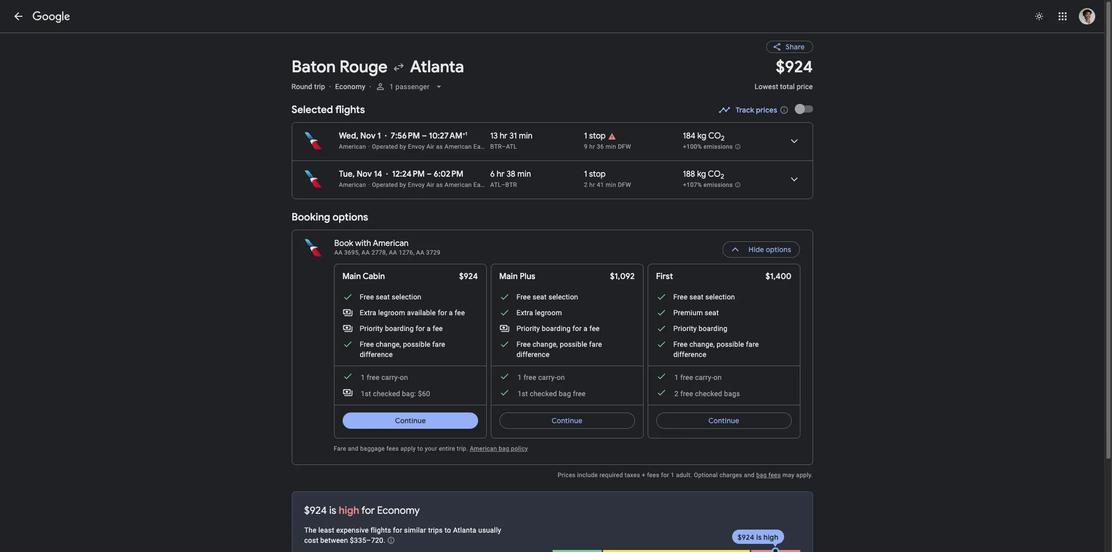 Task type: vqa. For each thing, say whether or not it's contained in the screenshot.
336 Flatbush Ave Building
no



Task type: describe. For each thing, give the bounding box(es) containing it.
apply.
[[796, 472, 813, 479]]

3 1 free carry-on from the left
[[675, 373, 722, 382]]

premium seat
[[674, 309, 719, 317]]

nov for tue,
[[357, 169, 372, 179]]

round
[[292, 83, 312, 91]]

38
[[507, 169, 516, 179]]

seat for main plus
[[533, 293, 547, 301]]

 image for 7:56 pm
[[385, 131, 387, 141]]

eagle for 6
[[474, 181, 489, 188]]

Departure time: 7:56 PM. text field
[[391, 131, 420, 141]]

1276,
[[399, 249, 415, 256]]

charges
[[720, 472, 743, 479]]

trip
[[314, 83, 325, 91]]

fee for main cabin
[[433, 324, 443, 333]]

kg for 188
[[697, 169, 706, 179]]

1 horizontal spatial fee
[[455, 309, 465, 317]]

1 up 9 at top right
[[584, 131, 587, 141]]

learn more about tracked prices image
[[780, 105, 789, 115]]

tue,
[[339, 169, 355, 179]]

2778,
[[372, 249, 387, 256]]

between
[[320, 536, 348, 545]]

1 stop
[[584, 131, 606, 141]]

book with american aa 3695, aa 2778, aa 1276, aa 3729
[[334, 238, 441, 256]]

required
[[600, 472, 623, 479]]

hr for 9
[[590, 143, 595, 150]]

9
[[584, 143, 588, 150]]

usually
[[478, 526, 501, 534]]

bag fees button
[[757, 472, 781, 479]]

2  image from the left
[[370, 83, 372, 91]]

difference for cabin
[[360, 350, 393, 359]]

36
[[597, 143, 604, 150]]

book
[[334, 238, 353, 249]]

2 inside 184 kg co 2
[[721, 134, 725, 143]]

0 horizontal spatial economy
[[335, 83, 365, 91]]

0 horizontal spatial fees
[[387, 445, 399, 452]]

0 vertical spatial atlanta
[[410, 57, 464, 77]]

13 hr 31 min btr – atl
[[490, 131, 533, 150]]

price
[[797, 83, 813, 91]]

fare
[[334, 445, 346, 452]]

layover (1 of 1) is a 9 hr 36 min overnight layover at dallas/fort worth international airport in dallas. element
[[584, 143, 678, 151]]

7:56 pm
[[391, 131, 420, 141]]

baggage
[[360, 445, 385, 452]]

3 checked from the left
[[695, 390, 723, 398]]

3 boarding from the left
[[699, 324, 728, 333]]

3 on from the left
[[714, 373, 722, 382]]

1 inside popup button
[[390, 83, 394, 91]]

extra for plus
[[517, 309, 533, 317]]

legroom for main cabin
[[378, 309, 405, 317]]

wed, nov 1
[[339, 131, 381, 141]]

1st checked bag free
[[518, 390, 586, 398]]

main plus
[[499, 271, 536, 282]]

hide
[[749, 245, 765, 254]]

6:02 pm
[[434, 169, 464, 179]]

cost
[[304, 536, 319, 545]]

on for plus
[[557, 373, 565, 382]]

$924 lowest total price
[[755, 57, 813, 91]]

Baton Rouge to Atlanta and back text field
[[292, 57, 743, 77]]

924 us dollars element
[[776, 57, 813, 77]]

min for 36
[[606, 143, 616, 150]]

41
[[597, 181, 604, 188]]

free change, possible fare difference for plus
[[517, 340, 602, 359]]

possible for cabin
[[403, 340, 431, 348]]

1 vertical spatial bag
[[499, 445, 510, 452]]

passenger
[[396, 83, 430, 91]]

free for main plus
[[524, 373, 537, 382]]

co for 184 kg co
[[708, 131, 721, 141]]

$1,400
[[766, 271, 792, 282]]

+1
[[463, 130, 468, 137]]

prices include required taxes + fees for 1 adult. optional charges and bag fees may apply.
[[558, 472, 813, 479]]

change, for cabin
[[376, 340, 401, 348]]

dfw inside layover (1 of 1) is a 9 hr 36 min overnight layover at dallas/fort worth international airport in dallas. element
[[618, 143, 631, 150]]

operated for tue, nov 14
[[372, 181, 398, 188]]

booking options
[[292, 211, 368, 224]]

1 continue button from the left
[[343, 409, 478, 433]]

1 stop 2 hr 41 min dfw
[[584, 169, 631, 188]]

return flight on tuesday, november 14. leaves hartsfield-jackson atlanta international airport at 12:24 pm on tuesday, november 14 and arrives at baton rouge metropolitan airport at 6:02 pm on tuesday, november 14. element
[[339, 169, 464, 179]]

0 vertical spatial bag
[[559, 390, 571, 398]]

emissions for 188 kg co
[[704, 181, 733, 189]]

bags
[[724, 390, 740, 398]]

hr inside 1 stop 2 hr 41 min dfw
[[590, 181, 595, 188]]

lowest
[[755, 83, 779, 91]]

Departure time: 12:24 PM. text field
[[392, 169, 425, 179]]

hide options button
[[723, 237, 800, 262]]

2 free checked bags
[[675, 390, 740, 398]]

3695,
[[344, 249, 360, 256]]

emissions for 184 kg co
[[704, 143, 733, 150]]

priority boarding for a fee for main plus
[[517, 324, 600, 333]]

track prices
[[736, 105, 778, 115]]

share button
[[766, 41, 813, 53]]

priority boarding for a fee for main cabin
[[360, 324, 443, 333]]

none text field containing $924
[[755, 57, 813, 100]]

184
[[683, 131, 696, 141]]

optional
[[694, 472, 718, 479]]

– inside 7:56 pm – 10:27 am +1
[[422, 131, 427, 141]]

american down the wed,
[[339, 143, 366, 150]]

3 selection from the left
[[706, 293, 735, 301]]

change, for plus
[[533, 340, 558, 348]]

7:56 pm – 10:27 am +1
[[391, 130, 468, 141]]

$924 is high for economy
[[304, 504, 420, 517]]

flight details. return flight on tuesday, november 14. leaves hartsfield-jackson atlanta international airport at 12:24 pm on tuesday, november 14 and arrives at baton rouge metropolitan airport at 6:02 pm on tuesday, november 14. image
[[782, 167, 807, 192]]

188 kg co 2
[[683, 169, 725, 181]]

main for main plus
[[499, 271, 518, 282]]

first checked bag costs 60 us dollars element
[[343, 388, 430, 399]]

1 horizontal spatial fees
[[647, 472, 660, 479]]

carry- for plus
[[538, 373, 557, 382]]

rouge
[[340, 57, 388, 77]]

1 up first checked bag is free element
[[518, 373, 522, 382]]

1 free carry-on for plus
[[518, 373, 565, 382]]

+107% emissions
[[683, 181, 733, 189]]

1st checked bag: $60
[[361, 390, 430, 398]]

extra for cabin
[[360, 309, 376, 317]]

free inside first checked bag is free element
[[573, 390, 586, 398]]

9 hr 36 min dfw
[[584, 143, 631, 150]]

checked for bag
[[530, 390, 557, 398]]

 image for 12:24 pm
[[386, 169, 388, 179]]

american down tue,
[[339, 181, 366, 188]]

seat for first
[[690, 293, 704, 301]]

wed,
[[339, 131, 358, 141]]

cabin
[[363, 271, 385, 282]]

air for 10:27 am
[[427, 143, 435, 150]]

atlanta inside the least expensive flights for similar trips to atlanta usually cost between $335–720.
[[453, 526, 477, 534]]

3 possible from the left
[[717, 340, 744, 348]]

selected flights
[[292, 103, 365, 116]]

for inside the least expensive flights for similar trips to atlanta usually cost between $335–720.
[[393, 526, 402, 534]]

to inside the least expensive flights for similar trips to atlanta usually cost between $335–720.
[[445, 526, 451, 534]]

3 change, from the left
[[690, 340, 715, 348]]

flight details. departing flight on wednesday, november 1. leaves baton rouge metropolitan airport at 7:56 pm on wednesday, november 1 and arrives at hartsfield-jackson atlanta international airport at 10:27 am on thursday, november 2. image
[[782, 129, 807, 153]]

13
[[490, 131, 498, 141]]

+
[[642, 472, 646, 479]]

selection for plus
[[549, 293, 578, 301]]

policy
[[511, 445, 528, 452]]

boarding for plus
[[542, 324, 571, 333]]

a for main cabin
[[427, 324, 431, 333]]

1 up first checked bag costs 60 us dollars element
[[361, 373, 365, 382]]

Flight numbers AA 3695, AA 2778, AA 1276, AA 3729 text field
[[334, 249, 441, 256]]

bag:
[[402, 390, 416, 398]]

first checked bag is free element
[[499, 388, 586, 399]]

trip.
[[457, 445, 468, 452]]

3 priority from the left
[[674, 324, 697, 333]]

btr inside 13 hr 31 min btr – atl
[[490, 143, 502, 150]]

fare for $1,400
[[746, 340, 759, 348]]

14
[[374, 169, 382, 179]]

$60
[[418, 390, 430, 398]]

the least expensive flights for similar trips to atlanta usually cost between $335–720.
[[304, 526, 501, 545]]

0 horizontal spatial and
[[348, 445, 359, 452]]

may
[[783, 472, 795, 479]]

atl inside 13 hr 31 min btr – atl
[[506, 143, 517, 150]]

seat up priority boarding
[[705, 309, 719, 317]]

1st for 1st checked bag free
[[518, 390, 528, 398]]

options for hide options
[[766, 245, 792, 254]]

184 kg co 2
[[683, 131, 725, 143]]

your
[[425, 445, 437, 452]]

change appearance image
[[1027, 4, 1052, 29]]

trips
[[428, 526, 443, 534]]

the
[[304, 526, 317, 534]]

12:24 pm
[[392, 169, 425, 179]]

2 horizontal spatial fees
[[769, 472, 781, 479]]

hide options
[[749, 245, 792, 254]]

+107%
[[683, 181, 702, 189]]

continue for first
[[709, 416, 740, 425]]

1 passenger
[[390, 83, 430, 91]]

entire
[[439, 445, 455, 452]]

free for main cabin
[[367, 373, 380, 382]]



Task type: locate. For each thing, give the bounding box(es) containing it.
1 passenger button
[[372, 74, 448, 99]]

stop
[[589, 131, 606, 141], [589, 169, 606, 179]]

–
[[422, 131, 427, 141], [502, 143, 506, 150], [427, 169, 432, 179], [501, 181, 506, 188]]

0 vertical spatial atl
[[506, 143, 517, 150]]

1 up 2 free checked bags
[[675, 373, 679, 382]]

2 horizontal spatial a
[[584, 324, 588, 333]]

1 vertical spatial nov
[[357, 169, 372, 179]]

nov
[[360, 131, 376, 141], [357, 169, 372, 179]]

co inside 188 kg co 2
[[708, 169, 721, 179]]

carry- up first checked bag costs 60 us dollars element
[[382, 373, 400, 382]]

air down 7:56 pm – 10:27 am +1
[[427, 143, 435, 150]]

selection for cabin
[[392, 293, 422, 301]]

1 stop from the top
[[589, 131, 606, 141]]

options up book
[[333, 211, 368, 224]]

by down departing flight on wednesday, november 1. leaves baton rouge metropolitan airport at 7:56 pm on wednesday, november 1 and arrives at hartsfield-jackson atlanta international airport at 10:27 am on thursday, november 2. element
[[400, 143, 406, 150]]

least
[[318, 526, 334, 534]]

aa
[[334, 249, 343, 256], [362, 249, 370, 256], [389, 249, 397, 256], [416, 249, 425, 256]]

possible
[[403, 340, 431, 348], [560, 340, 587, 348], [717, 340, 744, 348]]

american inside book with american aa 3695, aa 2778, aa 1276, aa 3729
[[373, 238, 409, 249]]

1 operated by envoy air as american eagle from the top
[[372, 143, 489, 150]]

1 on from the left
[[400, 373, 408, 382]]

2 free seat selection from the left
[[517, 293, 578, 301]]

3 free change, possible fare difference from the left
[[674, 340, 759, 359]]

by for 7:56 pm
[[400, 143, 406, 150]]

+100%
[[683, 143, 702, 150]]

boarding down extra legroom available for a fee
[[385, 324, 414, 333]]

stop for 1 stop
[[589, 131, 606, 141]]

min inside 13 hr 31 min btr – atl
[[519, 131, 533, 141]]

0 vertical spatial operated
[[372, 143, 398, 150]]

188
[[683, 169, 695, 179]]

2 operated by envoy air as american eagle from the top
[[372, 181, 489, 188]]

1 horizontal spatial atl
[[506, 143, 517, 150]]

0 vertical spatial economy
[[335, 83, 365, 91]]

0 horizontal spatial fee
[[433, 324, 443, 333]]

Arrival time: 6:02 PM. text field
[[434, 169, 464, 179]]

seat up premium seat
[[690, 293, 704, 301]]

1 1st from the left
[[361, 390, 371, 398]]

loading results progress bar
[[0, 33, 1105, 35]]

3 carry- from the left
[[695, 373, 714, 382]]

1 vertical spatial high
[[764, 533, 779, 542]]

continue button down bags
[[656, 409, 792, 433]]

atl down 6
[[490, 181, 501, 188]]

6 hr 38 min atl – btr
[[490, 169, 531, 188]]

envoy for 7:56 pm
[[408, 143, 425, 150]]

1 horizontal spatial free seat selection
[[517, 293, 578, 301]]

premium
[[674, 309, 703, 317]]

legroom down plus
[[535, 309, 562, 317]]

1 stop flight. element up 41
[[584, 169, 606, 181]]

continue for main plus
[[552, 416, 583, 425]]

legroom for main plus
[[535, 309, 562, 317]]

1 horizontal spatial is
[[756, 533, 762, 542]]

1 free seat selection from the left
[[360, 293, 422, 301]]

kg
[[698, 131, 707, 141], [697, 169, 706, 179]]

1 vertical spatial operated by envoy air as american eagle
[[372, 181, 489, 188]]

2 free change, possible fare difference from the left
[[517, 340, 602, 359]]

0 horizontal spatial bag
[[499, 445, 510, 452]]

free change, possible fare difference down extra legroom
[[517, 340, 602, 359]]

min for 31
[[519, 131, 533, 141]]

1 horizontal spatial fare
[[589, 340, 602, 348]]

0 vertical spatial and
[[348, 445, 359, 452]]

2 possible from the left
[[560, 340, 587, 348]]

fees left may
[[769, 472, 781, 479]]

as for 10:27 am
[[436, 143, 443, 150]]

$924
[[776, 57, 813, 77], [459, 271, 478, 282], [304, 504, 327, 517], [738, 533, 755, 542]]

taxes
[[625, 472, 640, 479]]

btr inside 6 hr 38 min atl – btr
[[506, 181, 517, 188]]

available
[[407, 309, 436, 317]]

2 horizontal spatial continue button
[[656, 409, 792, 433]]

0 horizontal spatial main
[[343, 271, 361, 282]]

1 stop flight. element
[[584, 131, 606, 143], [584, 169, 606, 181]]

and right fare
[[348, 445, 359, 452]]

0 horizontal spatial difference
[[360, 350, 393, 359]]

prices
[[558, 472, 576, 479]]

free seat selection
[[360, 293, 422, 301], [517, 293, 578, 301], [674, 293, 735, 301]]

fare for $1,092
[[589, 340, 602, 348]]

2 extra from the left
[[517, 309, 533, 317]]

possible down priority boarding
[[717, 340, 744, 348]]

3 free seat selection from the left
[[674, 293, 735, 301]]

free seat selection up extra legroom
[[517, 293, 578, 301]]

0 vertical spatial emissions
[[704, 143, 733, 150]]

2 eagle from the top
[[474, 181, 489, 188]]

0 vertical spatial flights
[[335, 103, 365, 116]]

atl down 31
[[506, 143, 517, 150]]

on up bag:
[[400, 373, 408, 382]]

2 horizontal spatial boarding
[[699, 324, 728, 333]]

stop up 41
[[589, 169, 606, 179]]

go back image
[[12, 10, 24, 22]]

1 dfw from the top
[[618, 143, 631, 150]]

1 horizontal spatial economy
[[377, 504, 420, 517]]

1 free carry-on
[[361, 373, 408, 382], [518, 373, 565, 382], [675, 373, 722, 382]]

1 difference from the left
[[360, 350, 393, 359]]

emissions down 184 kg co 2
[[704, 143, 733, 150]]

as for 6:02 pm
[[436, 181, 443, 188]]

1 horizontal spatial continue
[[552, 416, 583, 425]]

2 change, from the left
[[533, 340, 558, 348]]

hr inside 13 hr 31 min btr – atl
[[500, 131, 508, 141]]

 image left 7:56 pm
[[385, 131, 387, 141]]

Arrival time: 10:27 AM on  Thursday, November 2. text field
[[429, 130, 468, 141]]

2 inside 188 kg co 2
[[721, 172, 725, 181]]

$924 is high
[[738, 533, 779, 542]]

1 priority boarding for a fee from the left
[[360, 324, 443, 333]]

main left cabin
[[343, 271, 361, 282]]

a for main plus
[[584, 324, 588, 333]]

possible for plus
[[560, 340, 587, 348]]

1 vertical spatial options
[[766, 245, 792, 254]]

– inside 13 hr 31 min btr – atl
[[502, 143, 506, 150]]

 image
[[385, 131, 387, 141], [386, 169, 388, 179]]

1 priority from the left
[[360, 324, 383, 333]]

0 horizontal spatial change,
[[376, 340, 401, 348]]

2 legroom from the left
[[535, 309, 562, 317]]

1st inside first checked bag is free element
[[518, 390, 528, 398]]

3 aa from the left
[[389, 249, 397, 256]]

atl
[[506, 143, 517, 150], [490, 181, 501, 188]]

track
[[736, 105, 754, 115]]

high for $924 is high for economy
[[339, 504, 359, 517]]

2 on from the left
[[557, 373, 565, 382]]

free seat selection up premium seat
[[674, 293, 735, 301]]

1 continue from the left
[[395, 416, 426, 425]]

2 continue from the left
[[552, 416, 583, 425]]

carry- for cabin
[[382, 373, 400, 382]]

on up 1st checked bag free
[[557, 373, 565, 382]]

0 horizontal spatial atl
[[490, 181, 501, 188]]

1 horizontal spatial carry-
[[538, 373, 557, 382]]

1 horizontal spatial high
[[764, 533, 779, 542]]

bag
[[559, 390, 571, 398], [499, 445, 510, 452], [757, 472, 767, 479]]

free change, possible fare difference down priority boarding
[[674, 340, 759, 359]]

1 horizontal spatial continue button
[[499, 409, 635, 433]]

1 horizontal spatial  image
[[370, 83, 372, 91]]

change, down extra legroom
[[533, 340, 558, 348]]

0 vertical spatial kg
[[698, 131, 707, 141]]

as down 10:27 am
[[436, 143, 443, 150]]

main
[[343, 271, 361, 282], [499, 271, 518, 282]]

eagle for 13
[[474, 143, 489, 150]]

operated for wed, nov 1
[[372, 143, 398, 150]]

0 horizontal spatial is
[[329, 504, 336, 517]]

by for 12:24 pm
[[400, 181, 406, 188]]

free seat selection for cabin
[[360, 293, 422, 301]]

1 emissions from the top
[[704, 143, 733, 150]]

operated by envoy air as american eagle down 7:56 pm – 10:27 am +1
[[372, 143, 489, 150]]

2 continue button from the left
[[499, 409, 635, 433]]

by
[[400, 143, 406, 150], [400, 181, 406, 188]]

– inside 6 hr 38 min atl – btr
[[501, 181, 506, 188]]

2 air from the top
[[427, 181, 435, 188]]

1 checked from the left
[[373, 390, 400, 398]]

6
[[490, 169, 495, 179]]

2 checked from the left
[[530, 390, 557, 398]]

continue down bag:
[[395, 416, 426, 425]]

change, down priority boarding
[[690, 340, 715, 348]]

economy up the least expensive flights for similar trips to atlanta usually cost between $335–720.
[[377, 504, 420, 517]]

continue down 1st checked bag free
[[552, 416, 583, 425]]

2 kg from the top
[[697, 169, 706, 179]]

2 emissions from the top
[[704, 181, 733, 189]]

2 horizontal spatial free change, possible fare difference
[[674, 340, 759, 359]]

0 vertical spatial  image
[[385, 131, 387, 141]]

layover (1 of 1) is a 2 hr 41 min layover at dallas/fort worth international airport in dallas. element
[[584, 181, 678, 189]]

kg up +107% emissions
[[697, 169, 706, 179]]

priority for plus
[[517, 324, 540, 333]]

to
[[418, 445, 423, 452], [445, 526, 451, 534]]

1 boarding from the left
[[385, 324, 414, 333]]

min right 31
[[519, 131, 533, 141]]

nov for wed,
[[360, 131, 376, 141]]

dfw
[[618, 143, 631, 150], [618, 181, 631, 188]]

2 carry- from the left
[[538, 373, 557, 382]]

selection up premium seat
[[706, 293, 735, 301]]

options for booking options
[[333, 211, 368, 224]]

2 as from the top
[[436, 181, 443, 188]]

1 vertical spatial eagle
[[474, 181, 489, 188]]

1 selection from the left
[[392, 293, 422, 301]]

2 horizontal spatial carry-
[[695, 373, 714, 382]]

1 left 7:56 pm
[[378, 131, 381, 141]]

legroom
[[378, 309, 405, 317], [535, 309, 562, 317]]

hr inside 6 hr 38 min atl – btr
[[497, 169, 505, 179]]

1 carry- from the left
[[382, 373, 400, 382]]

1 extra from the left
[[360, 309, 376, 317]]

continue button for first
[[656, 409, 792, 433]]

1 free carry-on up first checked bag costs 60 us dollars element
[[361, 373, 408, 382]]

btr
[[490, 143, 502, 150], [506, 181, 517, 188]]

1 horizontal spatial 1st
[[518, 390, 528, 398]]

fare for $924
[[432, 340, 445, 348]]

prices
[[756, 105, 778, 115]]

1 co from the top
[[708, 131, 721, 141]]

is for $924 is high for economy
[[329, 504, 336, 517]]

continue
[[395, 416, 426, 425], [552, 416, 583, 425], [709, 416, 740, 425]]

0 horizontal spatial priority boarding for a fee
[[360, 324, 443, 333]]

selection
[[392, 293, 422, 301], [549, 293, 578, 301], [706, 293, 735, 301]]

co up +107% emissions
[[708, 169, 721, 179]]

10:27 am
[[429, 131, 463, 141]]

total duration 13 hr 31 min. element
[[490, 131, 584, 143]]

2 difference from the left
[[517, 350, 550, 359]]

1 stop flight. element up 36
[[584, 131, 606, 143]]

extra legroom
[[517, 309, 562, 317]]

extra down main cabin
[[360, 309, 376, 317]]

2 horizontal spatial free seat selection
[[674, 293, 735, 301]]

main content containing baton rouge
[[292, 33, 1021, 552]]

fare and baggage fees apply to your entire trip. american bag policy
[[334, 445, 528, 452]]

1 eagle from the top
[[474, 143, 489, 150]]

0 vertical spatial options
[[333, 211, 368, 224]]

envoy
[[408, 143, 425, 150], [408, 181, 425, 188]]

list
[[292, 123, 813, 199]]

1 vertical spatial emissions
[[704, 181, 733, 189]]

0 vertical spatial btr
[[490, 143, 502, 150]]

kg inside 188 kg co 2
[[697, 169, 706, 179]]

$924 for $924 is high
[[738, 533, 755, 542]]

learn more about price insights image
[[387, 537, 395, 545]]

4 aa from the left
[[416, 249, 425, 256]]

1 aa from the left
[[334, 249, 343, 256]]

2 horizontal spatial fare
[[746, 340, 759, 348]]

baton
[[292, 57, 336, 77]]

round trip
[[292, 83, 325, 91]]

1
[[390, 83, 394, 91], [378, 131, 381, 141], [584, 131, 587, 141], [584, 169, 587, 179], [361, 373, 365, 382], [518, 373, 522, 382], [675, 373, 679, 382], [671, 472, 675, 479]]

priority down extra legroom available for a fee
[[360, 324, 383, 333]]

as
[[436, 143, 443, 150], [436, 181, 443, 188]]

boarding for cabin
[[385, 324, 414, 333]]

2 operated from the top
[[372, 181, 398, 188]]

co inside 184 kg co 2
[[708, 131, 721, 141]]

hr for 6
[[497, 169, 505, 179]]

2 vertical spatial bag
[[757, 472, 767, 479]]

emissions down 188 kg co 2 on the top right
[[704, 181, 733, 189]]

extra legroom available for a fee
[[360, 309, 465, 317]]

operated by envoy air as american eagle down '12:24 pm – 6:02 pm'
[[372, 181, 489, 188]]

fare
[[432, 340, 445, 348], [589, 340, 602, 348], [746, 340, 759, 348]]

0 horizontal spatial 1st
[[361, 390, 371, 398]]

0 horizontal spatial on
[[400, 373, 408, 382]]

fees left apply at the bottom left of page
[[387, 445, 399, 452]]

0 horizontal spatial possible
[[403, 340, 431, 348]]

envoy for 12:24 pm
[[408, 181, 425, 188]]

None text field
[[755, 57, 813, 100]]

31
[[510, 131, 517, 141]]

min inside 6 hr 38 min atl – btr
[[518, 169, 531, 179]]

1 vertical spatial by
[[400, 181, 406, 188]]

 image right trip
[[329, 83, 331, 91]]

co for 188 kg co
[[708, 169, 721, 179]]

0 vertical spatial 1 stop flight. element
[[584, 131, 606, 143]]

1  image from the left
[[329, 83, 331, 91]]

1 vertical spatial and
[[744, 472, 755, 479]]

1 1 free carry-on from the left
[[361, 373, 408, 382]]

is for $924 is high
[[756, 533, 762, 542]]

1 horizontal spatial change,
[[533, 340, 558, 348]]

air for 6:02 pm
[[427, 181, 435, 188]]

2 1st from the left
[[518, 390, 528, 398]]

dfw inside 1 stop 2 hr 41 min dfw
[[618, 181, 631, 188]]

envoy down departure time: 7:56 pm. 'text field'
[[408, 143, 425, 150]]

flights inside the least expensive flights for similar trips to atlanta usually cost between $335–720.
[[371, 526, 391, 534]]

2 stop from the top
[[589, 169, 606, 179]]

priority boarding for a fee
[[360, 324, 443, 333], [517, 324, 600, 333]]

btr down 38
[[506, 181, 517, 188]]

0 vertical spatial by
[[400, 143, 406, 150]]

operated down departing flight on wednesday, november 1. leaves baton rouge metropolitan airport at 7:56 pm on wednesday, november 1 and arrives at hartsfield-jackson atlanta international airport at 10:27 am on thursday, november 2. element
[[372, 143, 398, 150]]

high for $924 is high
[[764, 533, 779, 542]]

priority boarding for a fee down extra legroom
[[517, 324, 600, 333]]

booking
[[292, 211, 330, 224]]

min right 38
[[518, 169, 531, 179]]

hr left 31
[[500, 131, 508, 141]]

1 possible from the left
[[403, 340, 431, 348]]

continue button down bag:
[[343, 409, 478, 433]]

1 legroom from the left
[[378, 309, 405, 317]]

tue, nov 14
[[339, 169, 382, 179]]

0 vertical spatial as
[[436, 143, 443, 150]]

priority down extra legroom
[[517, 324, 540, 333]]

0 horizontal spatial checked
[[373, 390, 400, 398]]

1 operated from the top
[[372, 143, 398, 150]]

0 horizontal spatial to
[[418, 445, 423, 452]]

min right 36
[[606, 143, 616, 150]]

fees
[[387, 445, 399, 452], [647, 472, 660, 479], [769, 472, 781, 479]]

baton rouge
[[292, 57, 388, 77]]

1 left 'passenger' at left top
[[390, 83, 394, 91]]

similar
[[404, 526, 426, 534]]

1 horizontal spatial free change, possible fare difference
[[517, 340, 602, 359]]

min right 41
[[606, 181, 616, 188]]

difference down priority boarding
[[674, 350, 707, 359]]

main content
[[292, 33, 1021, 552]]

$335–720.
[[350, 536, 385, 545]]

min for 38
[[518, 169, 531, 179]]

atlanta
[[410, 57, 464, 77], [453, 526, 477, 534]]

1 inside 1 stop 2 hr 41 min dfw
[[584, 169, 587, 179]]

total
[[780, 83, 795, 91]]

checked
[[373, 390, 400, 398], [530, 390, 557, 398], [695, 390, 723, 398]]

checked for bag:
[[373, 390, 400, 398]]

stop inside 1 stop 2 hr 41 min dfw
[[589, 169, 606, 179]]

2 priority boarding for a fee from the left
[[517, 324, 600, 333]]

expensive
[[336, 526, 369, 534]]

free for first
[[681, 373, 693, 382]]

min inside 1 stop 2 hr 41 min dfw
[[606, 181, 616, 188]]

1 by from the top
[[400, 143, 406, 150]]

3 difference from the left
[[674, 350, 707, 359]]

hr right 9 at top right
[[590, 143, 595, 150]]

aa left 3729 at left top
[[416, 249, 425, 256]]

1 horizontal spatial priority
[[517, 324, 540, 333]]

1 horizontal spatial extra
[[517, 309, 533, 317]]

12:24 pm – 6:02 pm
[[392, 169, 464, 179]]

kg inside 184 kg co 2
[[698, 131, 707, 141]]

0 horizontal spatial priority
[[360, 324, 383, 333]]

2 horizontal spatial selection
[[706, 293, 735, 301]]

1 horizontal spatial on
[[557, 373, 565, 382]]

boarding down premium seat
[[699, 324, 728, 333]]

2 horizontal spatial checked
[[695, 390, 723, 398]]

operated by envoy air as american eagle for 10:27 am
[[372, 143, 489, 150]]

 image right 14
[[386, 169, 388, 179]]

$924 for $924
[[459, 271, 478, 282]]

1st inside first checked bag costs 60 us dollars element
[[361, 390, 371, 398]]

1 horizontal spatial possible
[[560, 340, 587, 348]]

0 horizontal spatial extra
[[360, 309, 376, 317]]

2 fare from the left
[[589, 340, 602, 348]]

fee for main plus
[[590, 324, 600, 333]]

atl inside 6 hr 38 min atl – btr
[[490, 181, 501, 188]]

1 fare from the left
[[432, 340, 445, 348]]

3 continue from the left
[[709, 416, 740, 425]]

$924 for $924 lowest total price
[[776, 57, 813, 77]]

change, down extra legroom available for a fee
[[376, 340, 401, 348]]

eagle left 6 hr 38 min atl – btr
[[474, 181, 489, 188]]

difference for plus
[[517, 350, 550, 359]]

1st for 1st checked bag: $60
[[361, 390, 371, 398]]

adult.
[[676, 472, 692, 479]]

1 vertical spatial dfw
[[618, 181, 631, 188]]

possible down extra legroom available for a fee
[[403, 340, 431, 348]]

1 horizontal spatial to
[[445, 526, 451, 534]]

min
[[519, 131, 533, 141], [606, 143, 616, 150], [518, 169, 531, 179], [606, 181, 616, 188]]

to right the trips
[[445, 526, 451, 534]]

stop for 1 stop 2 hr 41 min dfw
[[589, 169, 606, 179]]

1 down 9 at top right
[[584, 169, 587, 179]]

0 horizontal spatial btr
[[490, 143, 502, 150]]

american right "trip." at bottom left
[[470, 445, 497, 452]]

a
[[449, 309, 453, 317], [427, 324, 431, 333], [584, 324, 588, 333]]

2 horizontal spatial bag
[[757, 472, 767, 479]]

2 horizontal spatial fee
[[590, 324, 600, 333]]

2
[[721, 134, 725, 143], [721, 172, 725, 181], [584, 181, 588, 188], [675, 390, 679, 398]]

2 selection from the left
[[549, 293, 578, 301]]

3729
[[426, 249, 441, 256]]

selection up extra legroom
[[549, 293, 578, 301]]

american bag policy link
[[470, 445, 528, 452]]

0 horizontal spatial continue
[[395, 416, 426, 425]]

extra down plus
[[517, 309, 533, 317]]

1 main from the left
[[343, 271, 361, 282]]

1 air from the top
[[427, 143, 435, 150]]

continue button for main plus
[[499, 409, 635, 433]]

1 horizontal spatial options
[[766, 245, 792, 254]]

difference up first checked bag costs 60 us dollars element
[[360, 350, 393, 359]]

fees right +
[[647, 472, 660, 479]]

2 priority from the left
[[517, 324, 540, 333]]

2 horizontal spatial change,
[[690, 340, 715, 348]]

on for cabin
[[400, 373, 408, 382]]

as down 6:02 pm text box
[[436, 181, 443, 188]]

departing flight on wednesday, november 1. leaves baton rouge metropolitan airport at 7:56 pm on wednesday, november 1 and arrives at hartsfield-jackson atlanta international airport at 10:27 am on thursday, november 2. element
[[339, 130, 468, 141]]

continue button down 1st checked bag free
[[499, 409, 635, 433]]

$924 for $924 is high for economy
[[304, 504, 327, 517]]

carry- up first checked bag is free element
[[538, 373, 557, 382]]

1 vertical spatial atlanta
[[453, 526, 477, 534]]

1 free carry-on up 2 free checked bags
[[675, 373, 722, 382]]

priority for cabin
[[360, 324, 383, 333]]

free seat selection for plus
[[517, 293, 578, 301]]

1 vertical spatial as
[[436, 181, 443, 188]]

0 horizontal spatial selection
[[392, 293, 422, 301]]

on up 2 free checked bags
[[714, 373, 722, 382]]

2 main from the left
[[499, 271, 518, 282]]

1 free carry-on up first checked bag is free element
[[518, 373, 565, 382]]

priority down the premium
[[674, 324, 697, 333]]

2 co from the top
[[708, 169, 721, 179]]

0 horizontal spatial high
[[339, 504, 359, 517]]

0 vertical spatial to
[[418, 445, 423, 452]]

seat up extra legroom
[[533, 293, 547, 301]]

free change, possible fare difference down extra legroom available for a fee
[[360, 340, 445, 359]]

american down "+1"
[[445, 143, 472, 150]]

free change, possible fare difference for cabin
[[360, 340, 445, 359]]

1 vertical spatial operated
[[372, 181, 398, 188]]

1st
[[361, 390, 371, 398], [518, 390, 528, 398]]

1 free carry-on for cabin
[[361, 373, 408, 382]]

1 free change, possible fare difference from the left
[[360, 340, 445, 359]]

1 horizontal spatial and
[[744, 472, 755, 479]]

1 vertical spatial air
[[427, 181, 435, 188]]

economy down baton rouge
[[335, 83, 365, 91]]

$924 inside $924 lowest total price
[[776, 57, 813, 77]]

seat for main cabin
[[376, 293, 390, 301]]

2 horizontal spatial continue
[[709, 416, 740, 425]]

0 horizontal spatial free change, possible fare difference
[[360, 340, 445, 359]]

1 vertical spatial economy
[[377, 504, 420, 517]]

american down 6:02 pm
[[445, 181, 472, 188]]

 image
[[329, 83, 331, 91], [370, 83, 372, 91]]

3 fare from the left
[[746, 340, 759, 348]]

hr right 6
[[497, 169, 505, 179]]

difference
[[360, 350, 393, 359], [517, 350, 550, 359], [674, 350, 707, 359]]

1 horizontal spatial legroom
[[535, 309, 562, 317]]

1 1 stop flight. element from the top
[[584, 131, 606, 143]]

list containing wed, nov 1
[[292, 123, 813, 199]]

seat
[[376, 293, 390, 301], [533, 293, 547, 301], [690, 293, 704, 301], [705, 309, 719, 317]]

kg for 184
[[698, 131, 707, 141]]

2 by from the top
[[400, 181, 406, 188]]

2 1 free carry-on from the left
[[518, 373, 565, 382]]

total duration 6 hr 38 min. element
[[490, 169, 584, 181]]

plus
[[520, 271, 536, 282]]

0 horizontal spatial boarding
[[385, 324, 414, 333]]

options right hide
[[766, 245, 792, 254]]

operated
[[372, 143, 398, 150], [372, 181, 398, 188]]

2 inside 1 stop 2 hr 41 min dfw
[[584, 181, 588, 188]]

0 horizontal spatial options
[[333, 211, 368, 224]]

1 change, from the left
[[376, 340, 401, 348]]

2 1 stop flight. element from the top
[[584, 169, 606, 181]]

dfw right 36
[[618, 143, 631, 150]]

possible down extra legroom
[[560, 340, 587, 348]]

1 kg from the top
[[698, 131, 707, 141]]

list inside main content
[[292, 123, 813, 199]]

2 dfw from the top
[[618, 181, 631, 188]]

1 vertical spatial envoy
[[408, 181, 425, 188]]

seat down cabin
[[376, 293, 390, 301]]

is
[[329, 504, 336, 517], [756, 533, 762, 542]]

1 left adult.
[[671, 472, 675, 479]]

free change, possible fare difference
[[360, 340, 445, 359], [517, 340, 602, 359], [674, 340, 759, 359]]

1 vertical spatial flights
[[371, 526, 391, 534]]

1 horizontal spatial main
[[499, 271, 518, 282]]

priority boarding for a fee down extra legroom available for a fee
[[360, 324, 443, 333]]

flights up learn more about price insights icon
[[371, 526, 391, 534]]

3 continue button from the left
[[656, 409, 792, 433]]

apply
[[401, 445, 416, 452]]

nov right the wed,
[[360, 131, 376, 141]]

 image inside departing flight on wednesday, november 1. leaves baton rouge metropolitan airport at 7:56 pm on wednesday, november 1 and arrives at hartsfield-jackson atlanta international airport at 10:27 am on thursday, november 2. element
[[385, 131, 387, 141]]

1 horizontal spatial boarding
[[542, 324, 571, 333]]

1 horizontal spatial a
[[449, 309, 453, 317]]

main for main cabin
[[343, 271, 361, 282]]

0 vertical spatial envoy
[[408, 143, 425, 150]]

2 boarding from the left
[[542, 324, 571, 333]]

2 envoy from the top
[[408, 181, 425, 188]]

1 envoy from the top
[[408, 143, 425, 150]]

1 as from the top
[[436, 143, 443, 150]]

operated by envoy air as american eagle for 6:02 pm
[[372, 181, 489, 188]]

options inside hide options dropdown button
[[766, 245, 792, 254]]

0 horizontal spatial flights
[[335, 103, 365, 116]]

with
[[355, 238, 371, 249]]

2 horizontal spatial on
[[714, 373, 722, 382]]

hr
[[500, 131, 508, 141], [590, 143, 595, 150], [497, 169, 505, 179], [590, 181, 595, 188]]

$1,092
[[610, 271, 635, 282]]

2 aa from the left
[[362, 249, 370, 256]]

american
[[339, 143, 366, 150], [445, 143, 472, 150], [339, 181, 366, 188], [445, 181, 472, 188], [373, 238, 409, 249], [470, 445, 497, 452]]

by down return flight on tuesday, november 14. leaves hartsfield-jackson atlanta international airport at 12:24 pm on tuesday, november 14 and arrives at baton rouge metropolitan airport at 6:02 pm on tuesday, november 14. element
[[400, 181, 406, 188]]

stop up 36
[[589, 131, 606, 141]]

hr for 13
[[500, 131, 508, 141]]

first
[[656, 271, 673, 282]]

atlanta up 'passenger' at left top
[[410, 57, 464, 77]]



